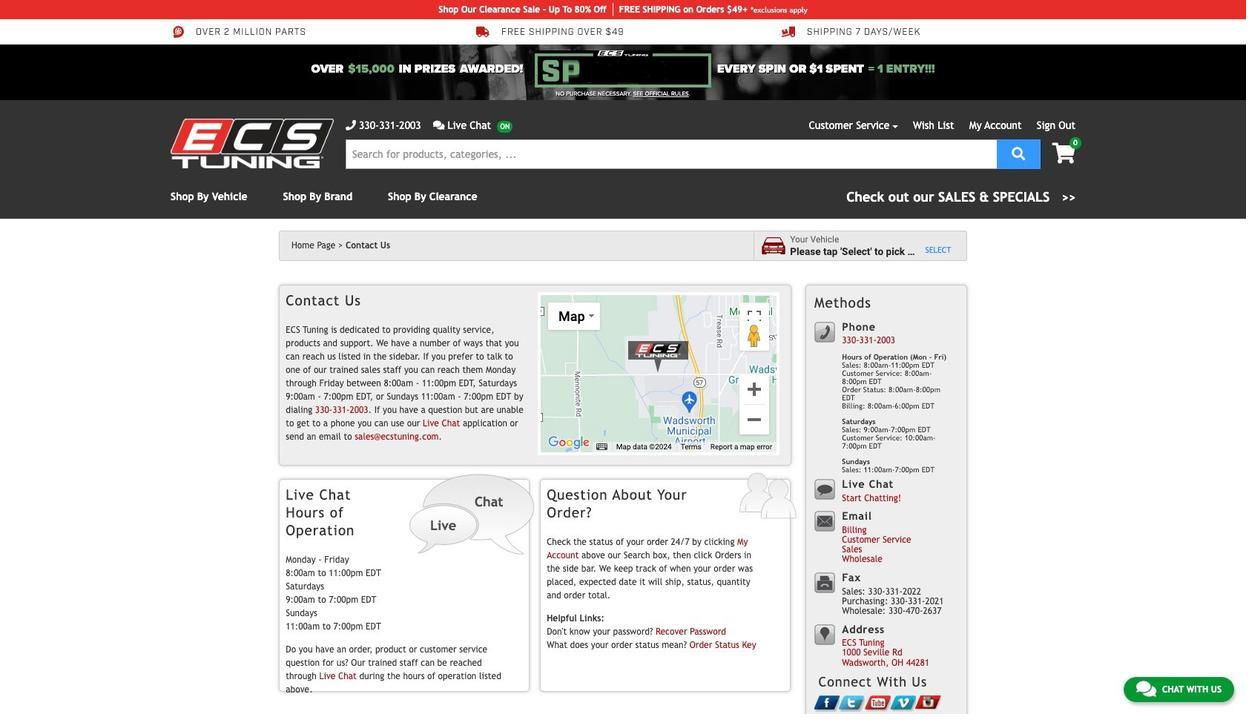 Task type: locate. For each thing, give the bounding box(es) containing it.
live chat bubbles image
[[408, 473, 536, 557]]

ecs tuning image
[[171, 119, 334, 168], [622, 336, 696, 374]]

comments image
[[433, 120, 445, 131]]

comments image
[[1136, 680, 1156, 698]]

ecs tuning 'spin to win' contest logo image
[[535, 50, 711, 88]]

1 vertical spatial ecs tuning image
[[622, 336, 696, 374]]

my account image
[[739, 473, 797, 520]]

0 horizontal spatial ecs tuning image
[[171, 119, 334, 168]]

Search text field
[[346, 139, 997, 169]]



Task type: vqa. For each thing, say whether or not it's contained in the screenshot.
Google image
yes



Task type: describe. For each thing, give the bounding box(es) containing it.
map region
[[541, 295, 777, 452]]

1 horizontal spatial ecs tuning image
[[622, 336, 696, 374]]

google image
[[544, 433, 593, 452]]

0 vertical spatial ecs tuning image
[[171, 119, 334, 168]]

search image
[[1012, 146, 1025, 160]]

keyboard shortcuts image
[[597, 443, 607, 450]]

shopping cart image
[[1052, 143, 1075, 164]]

phone image
[[346, 120, 356, 131]]



